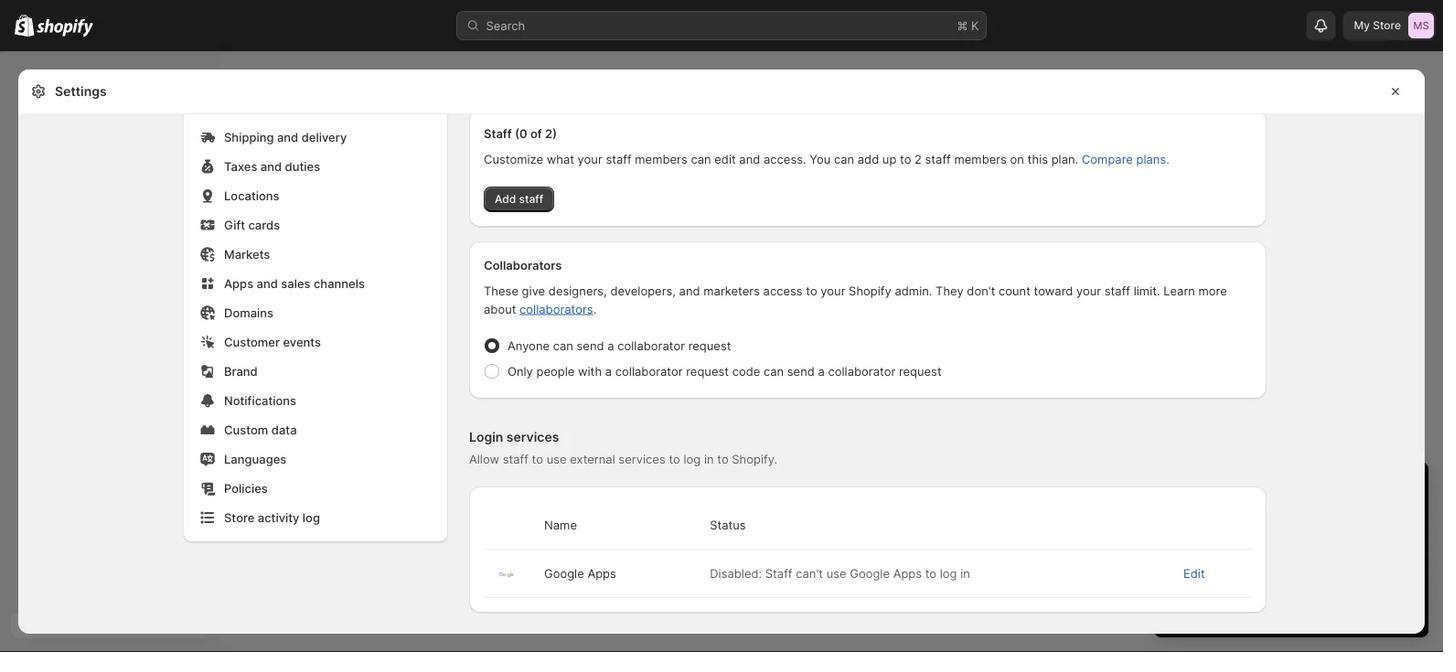 Task type: locate. For each thing, give the bounding box(es) containing it.
0 vertical spatial store
[[1374, 19, 1402, 32]]

sales
[[281, 276, 311, 290]]

$50 app store credit link
[[1188, 548, 1302, 562]]

request up 'only people with a collaborator request code can send a collaborator request' on the bottom of page
[[689, 339, 731, 353]]

toward
[[1034, 284, 1074, 298]]

google down the name
[[544, 566, 584, 581]]

and up duties
[[277, 130, 298, 144]]

0 vertical spatial add
[[858, 152, 879, 166]]

and inside to customize your online store and add bonus features
[[1257, 566, 1278, 581]]

can right code on the bottom right of the page
[[764, 364, 784, 378]]

1 vertical spatial services
[[619, 452, 666, 466]]

1 vertical spatial use
[[827, 566, 847, 581]]

store down $50 app store credit
[[1225, 566, 1253, 581]]

shipping
[[224, 130, 274, 144]]

⌘ k
[[957, 18, 979, 32]]

customer events link
[[195, 329, 436, 355]]

use right can't
[[827, 566, 847, 581]]

staff inside login services allow staff to use external services to log in to shopify.
[[503, 452, 529, 466]]

plan
[[1267, 511, 1290, 526], [1306, 600, 1329, 613]]

store
[[1238, 548, 1266, 562], [1225, 566, 1253, 581]]

1 vertical spatial store
[[224, 511, 255, 525]]

0 horizontal spatial in
[[704, 452, 714, 466]]

don't
[[967, 284, 996, 298]]

log inside login services allow staff to use external services to log in to shopify.
[[684, 452, 701, 466]]

members left on
[[955, 152, 1007, 166]]

anyone
[[508, 339, 550, 353]]

request for send
[[689, 339, 731, 353]]

0 vertical spatial use
[[547, 452, 567, 466]]

1 horizontal spatial log
[[684, 452, 701, 466]]

edit
[[715, 152, 736, 166]]

and right taxes
[[261, 159, 282, 173]]

add down the credit
[[1281, 566, 1302, 581]]

and left "marketers"
[[679, 284, 701, 298]]

your left shopify
[[821, 284, 846, 298]]

shipping and delivery link
[[195, 124, 436, 150]]

members
[[635, 152, 688, 166], [955, 152, 1007, 166]]

can
[[691, 152, 711, 166], [834, 152, 855, 166], [553, 339, 574, 353], [764, 364, 784, 378]]

1 vertical spatial staff
[[766, 566, 793, 581]]

your trial just started button
[[1155, 462, 1429, 500]]

compare
[[1082, 152, 1133, 166]]

staff right add
[[519, 193, 544, 206]]

use left external
[[547, 452, 567, 466]]

1 horizontal spatial members
[[955, 152, 1007, 166]]

taxes
[[224, 159, 257, 173]]

1 members from the left
[[635, 152, 688, 166]]

and down the credit
[[1257, 566, 1278, 581]]

designers,
[[549, 284, 607, 298]]

1 vertical spatial store
[[1225, 566, 1253, 581]]

pick
[[1255, 600, 1277, 613]]

0 horizontal spatial use
[[547, 452, 567, 466]]

request left code on the bottom right of the page
[[686, 364, 729, 378]]

0 vertical spatial staff
[[484, 126, 512, 140]]

staff left can't
[[766, 566, 793, 581]]

store activity log
[[224, 511, 320, 525]]

allow
[[469, 452, 500, 466]]

shopify.
[[732, 452, 778, 466]]

0 vertical spatial services
[[507, 430, 559, 445]]

count
[[999, 284, 1031, 298]]

$50
[[1188, 548, 1210, 562]]

customer
[[224, 335, 280, 349]]

1 horizontal spatial send
[[788, 364, 815, 378]]

access.
[[764, 152, 807, 166]]

anyone can send a collaborator request
[[508, 339, 731, 353]]

0 horizontal spatial add
[[858, 152, 879, 166]]

add left up
[[858, 152, 879, 166]]

policies link
[[195, 476, 436, 501]]

plan up for
[[1267, 511, 1290, 526]]

can left the edit
[[691, 152, 711, 166]]

staff right allow
[[503, 452, 529, 466]]

get:
[[1318, 511, 1340, 526]]

in
[[704, 452, 714, 466], [961, 566, 971, 581]]

send right code on the bottom right of the page
[[788, 364, 815, 378]]

your up features
[[1381, 548, 1406, 562]]

locations link
[[195, 183, 436, 209]]

1 google from the left
[[544, 566, 584, 581]]

to inside to customize your online store and add bonus features
[[1305, 548, 1317, 562]]

taxes and duties
[[224, 159, 320, 173]]

3
[[1213, 530, 1221, 544]]

0 horizontal spatial store
[[224, 511, 255, 525]]

collaborator down developers,
[[618, 339, 685, 353]]

0 vertical spatial send
[[577, 339, 604, 353]]

your right what
[[578, 152, 603, 166]]

settings
[[55, 84, 107, 99]]

1 horizontal spatial add
[[1281, 566, 1302, 581]]

your right 'toward' at the right of the page
[[1077, 284, 1102, 298]]

store down policies on the left bottom
[[224, 511, 255, 525]]

request for with
[[686, 364, 729, 378]]

send up with
[[577, 339, 604, 353]]

2 members from the left
[[955, 152, 1007, 166]]

add
[[858, 152, 879, 166], [1281, 566, 1302, 581]]

disabled: staff can't use google apps to log in
[[710, 566, 971, 581]]

services right login
[[507, 430, 559, 445]]

brand
[[224, 364, 258, 378]]

$50 app store credit
[[1188, 548, 1302, 562]]

customize
[[484, 152, 543, 166]]

collaborator down anyone can send a collaborator request
[[616, 364, 683, 378]]

store down months
[[1238, 548, 1266, 562]]

edit
[[1184, 566, 1206, 581]]

switch
[[1173, 511, 1211, 526]]

staff right what
[[606, 152, 632, 166]]

a down developers,
[[608, 339, 614, 353]]

collaborator
[[618, 339, 685, 353], [616, 364, 683, 378], [828, 364, 896, 378]]

services right external
[[619, 452, 666, 466]]

can up people
[[553, 339, 574, 353]]

store
[[1374, 19, 1402, 32], [224, 511, 255, 525]]

with
[[578, 364, 602, 378]]

k
[[972, 18, 979, 32]]

0 horizontal spatial plan
[[1267, 511, 1290, 526]]

first
[[1188, 530, 1210, 544]]

1 horizontal spatial google
[[850, 566, 890, 581]]

log
[[684, 452, 701, 466], [303, 511, 320, 525], [940, 566, 958, 581]]

1 horizontal spatial store
[[1374, 19, 1402, 32]]

your inside to customize your online store and add bonus features
[[1381, 548, 1406, 562]]

plan down bonus
[[1306, 600, 1329, 613]]

1 vertical spatial log
[[303, 511, 320, 525]]

in inside login services allow staff to use external services to log in to shopify.
[[704, 452, 714, 466]]

just
[[1255, 478, 1286, 500]]

1 vertical spatial add
[[1281, 566, 1302, 581]]

of
[[531, 126, 542, 140]]

1 horizontal spatial in
[[961, 566, 971, 581]]

0 vertical spatial log
[[684, 452, 701, 466]]

plan.
[[1052, 152, 1079, 166]]

your right pick
[[1280, 600, 1303, 613]]

staff
[[484, 126, 512, 140], [766, 566, 793, 581]]

events
[[283, 335, 321, 349]]

google right can't
[[850, 566, 890, 581]]

admin.
[[895, 284, 933, 298]]

staff
[[606, 152, 632, 166], [926, 152, 951, 166], [519, 193, 544, 206], [1105, 284, 1131, 298], [503, 452, 529, 466]]

collaborators link
[[520, 302, 593, 316]]

to customize your online store and add bonus features
[[1188, 548, 1406, 581]]

my
[[1355, 19, 1371, 32]]

1 vertical spatial plan
[[1306, 600, 1329, 613]]

request down admin.
[[899, 364, 942, 378]]

staff left limit.
[[1105, 284, 1131, 298]]

members left the edit
[[635, 152, 688, 166]]

shipping and delivery
[[224, 130, 347, 144]]

0 horizontal spatial apps
[[224, 276, 254, 290]]

0 horizontal spatial members
[[635, 152, 688, 166]]

taxes and duties link
[[195, 154, 436, 179]]

and inside these give designers, developers, and marketers access to your shopify admin. they don't count toward your staff limit. learn more about
[[679, 284, 701, 298]]

2 horizontal spatial log
[[940, 566, 958, 581]]

pick your plan link
[[1173, 594, 1411, 619]]

store right my
[[1374, 19, 1402, 32]]

these give designers, developers, and marketers access to your shopify admin. they don't count toward your staff limit. learn more about
[[484, 284, 1228, 316]]

0 vertical spatial in
[[704, 452, 714, 466]]

dialog
[[1433, 70, 1444, 651]]

to
[[900, 152, 912, 166], [806, 284, 818, 298], [532, 452, 543, 466], [669, 452, 681, 466], [718, 452, 729, 466], [1214, 511, 1226, 526], [1305, 548, 1317, 562], [926, 566, 937, 581]]

activity
[[258, 511, 300, 525]]

request
[[689, 339, 731, 353], [686, 364, 729, 378], [899, 364, 942, 378]]

0 horizontal spatial staff
[[484, 126, 512, 140]]

2 google from the left
[[850, 566, 890, 581]]

name
[[544, 518, 577, 532]]

0 horizontal spatial services
[[507, 430, 559, 445]]

0 horizontal spatial google
[[544, 566, 584, 581]]

disabled:
[[710, 566, 762, 581]]

staff left (0 at left
[[484, 126, 512, 140]]

and up $1/month
[[1294, 511, 1315, 526]]

collaborator for with
[[616, 364, 683, 378]]



Task type: describe. For each thing, give the bounding box(es) containing it.
staff (0 of 2)
[[484, 126, 557, 140]]

custom
[[224, 423, 268, 437]]

store inside the settings dialog
[[224, 511, 255, 525]]

status
[[710, 518, 746, 532]]

edit button
[[1184, 566, 1206, 581]]

my store image
[[1409, 13, 1435, 38]]

a left paid
[[1229, 511, 1236, 526]]

your trial just started element
[[1155, 510, 1429, 638]]

pick your plan
[[1255, 600, 1329, 613]]

online
[[1188, 566, 1221, 581]]

external
[[570, 452, 616, 466]]

my store
[[1355, 19, 1402, 32]]

languages link
[[195, 446, 436, 472]]

0 horizontal spatial log
[[303, 511, 320, 525]]

apps and sales channels
[[224, 276, 365, 290]]

switch to a paid plan and get:
[[1173, 511, 1340, 526]]

features
[[1344, 566, 1390, 581]]

marketers
[[704, 284, 760, 298]]

for
[[1269, 530, 1285, 544]]

collaborator down these give designers, developers, and marketers access to your shopify admin. they don't count toward your staff limit. learn more about
[[828, 364, 896, 378]]

they
[[936, 284, 964, 298]]

gift
[[224, 218, 245, 232]]

store activity log link
[[195, 505, 436, 531]]

staff right 2
[[926, 152, 951, 166]]

duties
[[285, 159, 320, 173]]

months
[[1224, 530, 1266, 544]]

locations
[[224, 188, 280, 203]]

domains link
[[195, 300, 436, 326]]

search
[[486, 18, 525, 32]]

2)
[[545, 126, 557, 140]]

and left the "sales" on the left
[[257, 276, 278, 290]]

your
[[1173, 478, 1212, 500]]

settings dialog
[[18, 0, 1425, 634]]

limit.
[[1134, 284, 1161, 298]]

can right you at the top right of the page
[[834, 152, 855, 166]]

what
[[547, 152, 575, 166]]

up
[[883, 152, 897, 166]]

brand link
[[195, 359, 436, 384]]

collaborators
[[484, 258, 562, 272]]

can't
[[796, 566, 823, 581]]

and right the edit
[[740, 152, 761, 166]]

1 horizontal spatial apps
[[588, 566, 617, 581]]

2 vertical spatial log
[[940, 566, 958, 581]]

to inside these give designers, developers, and marketers access to your shopify admin. they don't count toward your staff limit. learn more about
[[806, 284, 818, 298]]

gift cards link
[[195, 212, 436, 238]]

bonus
[[1306, 566, 1340, 581]]

first 3 months for $1/month
[[1188, 530, 1342, 544]]

a right with
[[606, 364, 612, 378]]

1 horizontal spatial staff
[[766, 566, 793, 581]]

add inside to customize your online store and add bonus features
[[1281, 566, 1302, 581]]

collaborators .
[[520, 302, 597, 316]]

1 horizontal spatial use
[[827, 566, 847, 581]]

your trial just started
[[1173, 478, 1354, 500]]

shopify image
[[15, 14, 34, 36]]

code
[[733, 364, 761, 378]]

collaborator for send
[[618, 339, 685, 353]]

1 horizontal spatial services
[[619, 452, 666, 466]]

languages
[[224, 452, 287, 466]]

shopify
[[849, 284, 892, 298]]

add
[[495, 193, 516, 206]]

collaborators
[[520, 302, 593, 316]]

custom data
[[224, 423, 297, 437]]

login
[[469, 430, 504, 445]]

$1/month
[[1288, 530, 1342, 544]]

1 vertical spatial send
[[788, 364, 815, 378]]

you
[[810, 152, 831, 166]]

.
[[593, 302, 597, 316]]

learn
[[1164, 284, 1196, 298]]

0 vertical spatial plan
[[1267, 511, 1290, 526]]

use inside login services allow staff to use external services to log in to shopify.
[[547, 452, 567, 466]]

0 vertical spatial store
[[1238, 548, 1266, 562]]

started
[[1291, 478, 1354, 500]]

shopify image
[[37, 19, 94, 37]]

1 vertical spatial in
[[961, 566, 971, 581]]

people
[[537, 364, 575, 378]]

enabled: staff can use google apps to log in image
[[499, 572, 515, 578]]

2 horizontal spatial apps
[[894, 566, 922, 581]]

policies
[[224, 481, 268, 495]]

about
[[484, 302, 516, 316]]

gift cards
[[224, 218, 280, 232]]

notifications link
[[195, 388, 436, 414]]

only people with a collaborator request code can send a collaborator request
[[508, 364, 942, 378]]

0 horizontal spatial send
[[577, 339, 604, 353]]

a right code on the bottom right of the page
[[818, 364, 825, 378]]

more
[[1199, 284, 1228, 298]]

add inside the settings dialog
[[858, 152, 879, 166]]

store inside to customize your online store and add bonus features
[[1225, 566, 1253, 581]]

staff inside these give designers, developers, and marketers access to your shopify admin. they don't count toward your staff limit. learn more about
[[1105, 284, 1131, 298]]

markets link
[[195, 242, 436, 267]]

customize
[[1320, 548, 1378, 562]]

add staff
[[495, 193, 544, 206]]

this
[[1028, 152, 1049, 166]]

domains
[[224, 306, 274, 320]]

apps and sales channels link
[[195, 271, 436, 296]]

compare plans. link
[[1082, 152, 1170, 166]]

customer events
[[224, 335, 321, 349]]

login services allow staff to use external services to log in to shopify.
[[469, 430, 778, 466]]

only
[[508, 364, 533, 378]]

customize what your staff members can edit and access. you can add up to 2 staff members on this plan. compare plans.
[[484, 152, 1170, 166]]

channels
[[314, 276, 365, 290]]

⌘
[[957, 18, 968, 32]]

2
[[915, 152, 922, 166]]

notifications
[[224, 393, 297, 408]]

1 horizontal spatial plan
[[1306, 600, 1329, 613]]



Task type: vqa. For each thing, say whether or not it's contained in the screenshot.
first the Google from the left
yes



